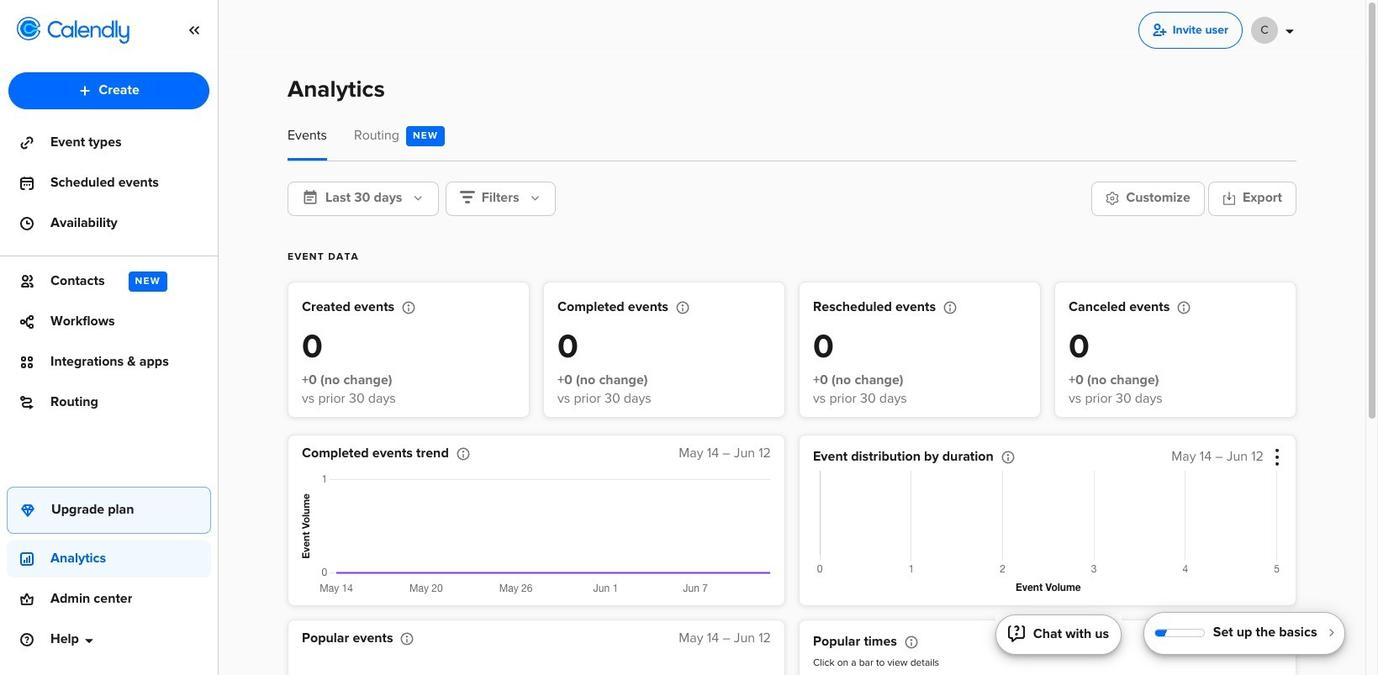Task type: describe. For each thing, give the bounding box(es) containing it.
event distribution by duration image
[[813, 471, 1282, 597]]

calendly image
[[47, 20, 130, 44]]



Task type: vqa. For each thing, say whether or not it's contained in the screenshot.
Open in new window image
no



Task type: locate. For each thing, give the bounding box(es) containing it.
completed events trend image
[[293, 471, 771, 597]]

main navigation element
[[0, 0, 219, 675]]



